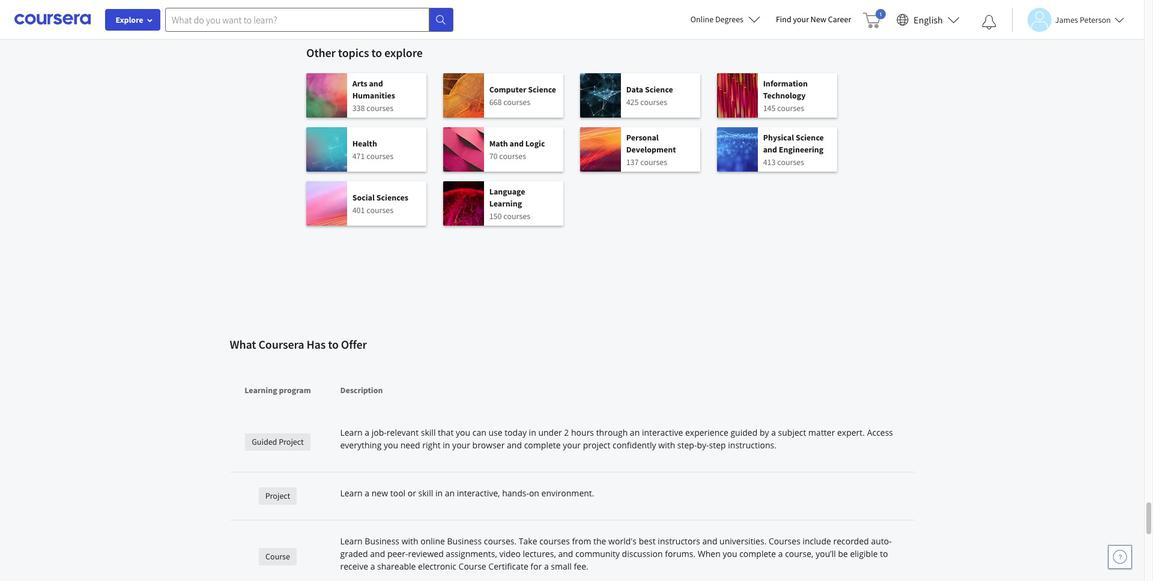 Task type: describe. For each thing, give the bounding box(es) containing it.
learn for learn a new tool or skill in an interactive, hands-on environment.
[[340, 443, 363, 455]]

use
[[489, 383, 503, 394]]

an inside row
[[445, 443, 455, 455]]

What do you want to learn? text field
[[165, 8, 430, 32]]

in down that
[[443, 395, 450, 407]]

2 list item from the top
[[321, 73, 824, 139]]

courses inside learn business with online business courses. take courses from the world's best instructors and universities. courses include recorded auto- graded and peer-reviewed assignments, video lectures, and community discussion forums. when you complete a course, you'll be eligible to receive a shareable electronic course certificate for a small fee.
[[540, 492, 570, 503]]

personal
[[627, 87, 659, 98]]

learn business with online business courses. take courses from the world's best instructors and universities. courses include recorded auto- graded and peer-reviewed assignments, video lectures, and community discussion forums. when you complete a course, you'll be eligible to receive a shareable electronic course certificate for a small fee.
[[340, 492, 892, 528]]

by
[[760, 383, 770, 394]]

experience
[[686, 383, 729, 394]]

tool
[[390, 443, 406, 455]]

new
[[372, 443, 388, 455]]

receive
[[340, 517, 368, 528]]

best
[[639, 492, 656, 503]]

courses inside social sciences 401 courses
[[367, 160, 394, 171]]

project
[[583, 395, 611, 407]]

and inside the "math and logic 70 courses"
[[510, 93, 524, 104]]

certificate inside learn business with online business specializations. enroll in a specialization to master a specific career skill. you'll complete a series of rigorous courses, tackle hands-on projects, and earn a specialization certificate to share with your professional network and potentia
[[610, 578, 650, 582]]

0 horizontal spatial you
[[384, 395, 398, 407]]

computer science
[[490, 39, 557, 50]]

list containing arts and humanities
[[306, 29, 838, 191]]

a right the by at the bottom of the page
[[772, 383, 776, 394]]

under
[[539, 383, 562, 394]]

logic
[[526, 93, 545, 104]]

james peterson button
[[1013, 8, 1125, 32]]

world's
[[609, 492, 637, 503]]

5 list item from the top
[[321, 289, 824, 355]]

or
[[408, 443, 416, 455]]

learn a job-relevant skill that you can use today in under 2 hours through an interactive experience guided by a subject matter expert. access everything you need right in your browser and complete your project confidently with step-by-step instructions. row
[[230, 368, 915, 428]]

video
[[500, 504, 521, 516]]

science for physical science and engineering 413 courses
[[796, 87, 824, 98]]

skill inside learn a new tool or skill in an interactive, hands-on environment. row
[[419, 443, 433, 455]]

confidently
[[613, 395, 657, 407]]

row containing learning program
[[230, 320, 915, 368]]

an inside learn a job-relevant skill that you can use today in under 2 hours through an interactive experience guided by a subject matter expert. access everything you need right in your browser and complete your project confidently with step-by-step instructions.
[[630, 383, 640, 394]]

coursera image
[[14, 10, 91, 29]]

access
[[868, 383, 894, 394]]

table containing learn a job-relevant skill that you can use today in under 2 hours through an interactive experience guided by a subject matter expert. access everything you need right in your browser and complete your project confidently with step-by-step instructions.
[[230, 320, 915, 582]]

of
[[861, 565, 869, 576]]

and up the 'small' at the bottom of the page
[[559, 504, 574, 516]]

you inside learn business with online business courses. take courses from the world's best instructors and universities. courses include recorded auto- graded and peer-reviewed assignments, video lectures, and community discussion forums. when you complete a course, you'll be eligible to receive a shareable electronic course certificate for a small fee.
[[723, 504, 738, 516]]

math
[[490, 93, 508, 104]]

a left 'series'
[[829, 565, 834, 576]]

rigorous
[[340, 578, 373, 582]]

learn business with online business courses. take courses from the world's best instructors and universities. courses include recorded auto- graded and peer-reviewed assignments, video lectures, and community discussion forums. when you complete a course, you'll be eligible to receive a shareable electronic course certificate for a small fee. row
[[230, 477, 915, 550]]

a left job- on the left bottom of page
[[365, 383, 370, 394]]

courses
[[769, 492, 801, 503]]

guided
[[731, 383, 758, 394]]

skill.
[[748, 565, 765, 576]]

career
[[829, 14, 852, 25]]

english button
[[893, 0, 965, 39]]

degrees
[[716, 14, 744, 25]]

health
[[353, 93, 377, 104]]

sciences
[[377, 148, 409, 158]]

guided project
[[252, 392, 304, 403]]

data science
[[627, 39, 674, 50]]

engineering
[[779, 99, 824, 110]]

humanities
[[353, 45, 395, 56]]

new
[[811, 14, 827, 25]]

in inside learn business with online business specializations. enroll in a specialization to master a specific career skill. you'll complete a series of rigorous courses, tackle hands-on projects, and earn a specialization certificate to share with your professional network and potentia
[[571, 565, 578, 576]]

your right find
[[794, 14, 810, 25]]

be
[[839, 504, 848, 516]]

math and logic 70 courses
[[490, 93, 545, 117]]

skill inside learn a job-relevant skill that you can use today in under 2 hours through an interactive experience guided by a subject matter expert. access everything you need right in your browser and complete your project confidently with step-by-step instructions.
[[421, 383, 436, 394]]

0 vertical spatial you
[[456, 383, 471, 394]]

70
[[490, 106, 498, 117]]

online for assignments,
[[421, 492, 445, 503]]

1 chevron right image from the top
[[329, 387, 343, 401]]

graded
[[340, 504, 368, 516]]

with up tackle
[[402, 565, 419, 576]]

guided
[[252, 392, 277, 403]]

courses inside physical science and engineering 413 courses
[[778, 112, 805, 123]]

business up projects,
[[447, 565, 482, 576]]

when
[[698, 504, 721, 516]]

and left peer-
[[370, 504, 385, 516]]

learn a new tool or skill in an interactive, hands-on environment.
[[340, 443, 595, 455]]

8 list item from the top
[[321, 505, 824, 571]]

from
[[572, 492, 592, 503]]

a down enroll
[[548, 578, 552, 582]]

401
[[353, 160, 365, 171]]

peterson
[[1080, 14, 1112, 25]]

and inside learn a job-relevant skill that you can use today in under 2 hours through an interactive experience guided by a subject matter expert. access everything you need right in your browser and complete your project confidently with step-by-step instructions.
[[507, 395, 522, 407]]

through
[[597, 383, 628, 394]]

take
[[519, 492, 538, 503]]

0 vertical spatial specialization
[[587, 565, 641, 576]]

courses inside arts and humanities 338 courses
[[367, 58, 394, 69]]

eligible
[[851, 504, 878, 516]]

auto-
[[872, 492, 892, 503]]

help center image
[[1114, 550, 1128, 565]]

find
[[776, 14, 792, 25]]

1 vertical spatial specialization
[[555, 578, 608, 582]]

interactive,
[[457, 443, 500, 455]]

universities.
[[720, 492, 767, 503]]

chevron right image for eighth "list item" from the bottom
[[329, 26, 343, 41]]

environment.
[[542, 443, 595, 455]]

projects,
[[475, 578, 508, 582]]

social
[[353, 148, 375, 158]]

personal development 137 courses
[[627, 87, 676, 123]]

courses,
[[376, 578, 408, 582]]

on inside learn business with online business specializations. enroll in a specialization to master a specific career skill. you'll complete a series of rigorous courses, tackle hands-on projects, and earn a specialization certificate to share with your professional network and potentia
[[462, 578, 472, 582]]

learn a job-relevant skill that you can use today in under 2 hours through an interactive experience guided by a subject matter expert. access everything you need right in your browser and complete your project confidently with step-by-step instructions.
[[340, 383, 894, 407]]

that
[[438, 383, 454, 394]]

language
[[490, 142, 526, 152]]

1 list item from the top
[[321, 1, 824, 67]]

course inside learn business with online business courses. take courses from the world's best instructors and universities. courses include recorded auto- graded and peer-reviewed assignments, video lectures, and community discussion forums. when you complete a course, you'll be eligible to receive a shareable electronic course certificate for a small fee.
[[459, 517, 487, 528]]

4 list item from the top
[[321, 217, 824, 283]]

hands- inside learn business with online business specializations. enroll in a specialization to master a specific career skill. you'll complete a series of rigorous courses, tackle hands-on projects, and earn a specialization certificate to share with your professional network and potentia
[[435, 578, 462, 582]]

share
[[663, 578, 685, 582]]

arts and humanities 338 courses
[[353, 33, 395, 69]]

137
[[627, 112, 639, 123]]

arts
[[353, 33, 368, 44]]

data
[[627, 39, 644, 50]]

electronic
[[418, 517, 457, 528]]



Task type: vqa. For each thing, say whether or not it's contained in the screenshot.
and in the Math and Logic 70 courses
yes



Task type: locate. For each thing, give the bounding box(es) containing it.
0 vertical spatial certificate
[[489, 517, 529, 528]]

4 chevron right image from the top
[[329, 459, 343, 474]]

step
[[709, 395, 726, 407]]

course,
[[786, 504, 814, 516]]

338
[[353, 58, 365, 69]]

1 vertical spatial online
[[421, 565, 445, 576]]

chevron right image
[[329, 387, 343, 401], [329, 531, 343, 546]]

1 vertical spatial on
[[462, 578, 472, 582]]

certificate
[[489, 517, 529, 528], [610, 578, 650, 582]]

project inside learn a new tool or skill in an interactive, hands-on environment. row
[[265, 447, 290, 457]]

1 horizontal spatial an
[[630, 383, 640, 394]]

0 horizontal spatial an
[[445, 443, 455, 455]]

1 vertical spatial certificate
[[610, 578, 650, 582]]

recorded
[[834, 492, 870, 503]]

courses down sciences
[[367, 160, 394, 171]]

science inside physical science and engineering 413 courses
[[796, 87, 824, 98]]

learning left the program
[[245, 341, 277, 352]]

1 horizontal spatial learning
[[490, 154, 522, 164]]

courses down development
[[641, 112, 668, 123]]

1 horizontal spatial you
[[456, 383, 471, 394]]

business up peer-
[[365, 492, 400, 503]]

0 horizontal spatial certificate
[[489, 517, 529, 528]]

an up confidently
[[630, 383, 640, 394]]

and up the when
[[703, 492, 718, 503]]

topics
[[338, 1, 369, 16]]

0 vertical spatial complete
[[524, 395, 561, 407]]

and down specializations.
[[510, 578, 525, 582]]

physical
[[764, 87, 795, 98]]

6 list item from the top
[[321, 361, 824, 427]]

learn up rigorous
[[340, 565, 363, 576]]

chevron right image left arts
[[329, 26, 343, 41]]

learn inside learn a new tool or skill in an interactive, hands-on environment. row
[[340, 443, 363, 455]]

course
[[266, 507, 290, 518], [459, 517, 487, 528]]

chevron right image up graded
[[329, 459, 343, 474]]

online
[[691, 14, 714, 25]]

complete up network
[[790, 565, 827, 576]]

by-
[[697, 395, 709, 407]]

and right network
[[811, 578, 826, 582]]

0 vertical spatial skill
[[421, 383, 436, 394]]

and right math
[[510, 93, 524, 104]]

business up the courses,
[[365, 565, 400, 576]]

enroll
[[546, 565, 569, 576]]

1 vertical spatial chevron right image
[[329, 531, 343, 546]]

1 vertical spatial learning
[[245, 341, 277, 352]]

None search field
[[165, 8, 454, 32]]

in right the or
[[436, 443, 443, 455]]

to left master
[[643, 565, 651, 576]]

table
[[230, 320, 915, 582]]

0 vertical spatial online
[[421, 492, 445, 503]]

0 horizontal spatial science
[[528, 39, 557, 50]]

courses down health
[[367, 106, 394, 117]]

certificate down video
[[489, 517, 529, 528]]

learning
[[490, 154, 522, 164], [245, 341, 277, 352]]

courses inside personal development 137 courses
[[641, 112, 668, 123]]

learning down language
[[490, 154, 522, 164]]

to down master
[[652, 578, 661, 582]]

0 horizontal spatial course
[[266, 507, 290, 518]]

2 chevron right image from the top
[[329, 531, 343, 546]]

online inside learn business with online business specializations. enroll in a specialization to master a specific career skill. you'll complete a series of rigorous courses, tackle hands-on projects, and earn a specialization certificate to share with your professional network and potentia
[[421, 565, 445, 576]]

online degrees
[[691, 14, 744, 25]]

find your new career link
[[770, 12, 858, 27]]

science right data
[[645, 39, 674, 50]]

courses down math
[[500, 106, 527, 117]]

project right guided
[[279, 392, 304, 403]]

in right today
[[529, 383, 537, 394]]

chevron right image left job- on the left bottom of page
[[329, 387, 343, 401]]

you'll
[[768, 565, 788, 576]]

you down universities.
[[723, 504, 738, 516]]

hands-
[[502, 443, 529, 455], [435, 578, 462, 582]]

on inside row
[[529, 443, 540, 455]]

chevron right image left 471
[[329, 99, 343, 113]]

with down specific
[[687, 578, 704, 582]]

0 horizontal spatial learning
[[245, 341, 277, 352]]

courses up lectures,
[[540, 492, 570, 503]]

4 learn from the top
[[340, 565, 363, 576]]

project inside "row"
[[279, 392, 304, 403]]

project
[[279, 392, 304, 403], [265, 447, 290, 457]]

complete inside learn a job-relevant skill that you can use today in under 2 hours through an interactive experience guided by a subject matter expert. access everything you need right in your browser and complete your project confidently with step-by-step instructions.
[[524, 395, 561, 407]]

with inside learn a job-relevant skill that you can use today in under 2 hours through an interactive experience guided by a subject matter expert. access everything you need right in your browser and complete your project confidently with step-by-step instructions.
[[659, 395, 676, 407]]

your down that
[[453, 395, 470, 407]]

0 vertical spatial hands-
[[502, 443, 529, 455]]

3 learn from the top
[[340, 492, 363, 503]]

with up peer-
[[402, 492, 419, 503]]

with inside learn business with online business courses. take courses from the world's best instructors and universities. courses include recorded auto- graded and peer-reviewed assignments, video lectures, and community discussion forums. when you complete a course, you'll be eligible to receive a shareable electronic course certificate for a small fee.
[[402, 492, 419, 503]]

2 chevron right image from the top
[[329, 99, 343, 113]]

a left new
[[365, 443, 370, 455]]

interactive
[[642, 383, 683, 394]]

row
[[230, 320, 915, 368]]

a down 'courses'
[[779, 504, 783, 516]]

1 vertical spatial skill
[[419, 443, 433, 455]]

business up assignments,
[[447, 492, 482, 503]]

program
[[279, 341, 311, 352]]

0 horizontal spatial on
[[462, 578, 472, 582]]

a right enroll
[[580, 565, 585, 576]]

0 vertical spatial an
[[630, 383, 640, 394]]

professional
[[726, 578, 774, 582]]

2 horizontal spatial science
[[796, 87, 824, 98]]

master
[[653, 565, 681, 576]]

in
[[529, 383, 537, 394], [443, 395, 450, 407], [436, 443, 443, 455], [571, 565, 578, 576]]

1 learn from the top
[[340, 383, 363, 394]]

1 horizontal spatial hands-
[[502, 443, 529, 455]]

the
[[594, 492, 607, 503]]

2 vertical spatial you
[[723, 504, 738, 516]]

chevron right image
[[329, 26, 343, 41], [329, 99, 343, 113], [329, 171, 343, 185], [329, 459, 343, 474]]

learning inside language learning 150 courses
[[490, 154, 522, 164]]

courses inside the health 471 courses
[[367, 106, 394, 117]]

online up tackle
[[421, 565, 445, 576]]

lectures,
[[523, 504, 556, 516]]

1 horizontal spatial on
[[529, 443, 540, 455]]

courses.
[[484, 492, 517, 503]]

project down guided project
[[265, 447, 290, 457]]

step-
[[678, 395, 697, 407]]

you
[[456, 383, 471, 394], [384, 395, 398, 407], [723, 504, 738, 516]]

2 horizontal spatial complete
[[790, 565, 827, 576]]

0 vertical spatial chevron right image
[[329, 387, 343, 401]]

learn for learn business with online business specializations. enroll in a specialization to master a specific career skill. you'll complete a series of rigorous courses, tackle hands-on projects, and earn a specialization certificate to share with your professional network and potentia
[[340, 565, 363, 576]]

in right enroll
[[571, 565, 578, 576]]

discussion
[[622, 504, 663, 516]]

certificate inside learn business with online business courses. take courses from the world's best instructors and universities. courses include recorded auto- graded and peer-reviewed assignments, video lectures, and community discussion forums. when you complete a course, you'll be eligible to receive a shareable electronic course certificate for a small fee.
[[489, 517, 529, 528]]

complete down under
[[524, 395, 561, 407]]

to down auto- at bottom right
[[881, 504, 889, 516]]

on left projects,
[[462, 578, 472, 582]]

learn for learn a job-relevant skill that you can use today in under 2 hours through an interactive experience guided by a subject matter expert. access everything you need right in your browser and complete your project confidently with step-by-step instructions.
[[340, 383, 363, 394]]

2 online from the top
[[421, 565, 445, 576]]

your inside learn business with online business specializations. enroll in a specialization to master a specific career skill. you'll complete a series of rigorous courses, tackle hands-on projects, and earn a specialization certificate to share with your professional network and potentia
[[706, 578, 724, 582]]

chevron right image left 401
[[329, 171, 343, 185]]

to inside learn business with online business courses. take courses from the world's best instructors and universities. courses include recorded auto- graded and peer-reviewed assignments, video lectures, and community discussion forums. when you complete a course, you'll be eligible to receive a shareable electronic course certificate for a small fee.
[[881, 504, 889, 516]]

1 vertical spatial project
[[265, 447, 290, 457]]

peer-
[[388, 504, 408, 516]]

chevron right image for sixth "list item" from the bottom of the page
[[329, 171, 343, 185]]

include
[[803, 492, 832, 503]]

specific
[[690, 565, 719, 576]]

with down interactive
[[659, 395, 676, 407]]

2 horizontal spatial you
[[723, 504, 738, 516]]

a right for
[[544, 517, 549, 528]]

right
[[423, 395, 441, 407]]

tackle
[[410, 578, 433, 582]]

learn inside learn business with online business courses. take courses from the world's best instructors and universities. courses include recorded auto- graded and peer-reviewed assignments, video lectures, and community discussion forums. when you complete a course, you'll be eligible to receive a shareable electronic course certificate for a small fee.
[[340, 492, 363, 503]]

online inside learn business with online business courses. take courses from the world's best instructors and universities. courses include recorded auto- graded and peer-reviewed assignments, video lectures, and community discussion forums. when you complete a course, you'll be eligible to receive a shareable electronic course certificate for a small fee.
[[421, 492, 445, 503]]

courses inside language learning 150 courses
[[504, 166, 531, 177]]

1 horizontal spatial science
[[645, 39, 674, 50]]

learn inside learn business with online business specializations. enroll in a specialization to master a specific career skill. you'll complete a series of rigorous courses, tackle hands-on projects, and earn a specialization certificate to share with your professional network and potentia
[[340, 565, 363, 576]]

and inside physical science and engineering 413 courses
[[764, 99, 778, 110]]

learn up graded
[[340, 492, 363, 503]]

2 learn from the top
[[340, 443, 363, 455]]

and
[[369, 33, 383, 44], [510, 93, 524, 104], [764, 99, 778, 110], [507, 395, 522, 407], [703, 492, 718, 503], [370, 504, 385, 516], [559, 504, 574, 516], [510, 578, 525, 582], [811, 578, 826, 582]]

list
[[306, 29, 838, 191]]

list item
[[321, 1, 824, 67], [321, 73, 824, 139], [321, 145, 824, 211], [321, 217, 824, 283], [321, 289, 824, 355], [321, 361, 824, 427], [321, 433, 824, 499], [321, 505, 824, 571]]

fee.
[[574, 517, 589, 528]]

1 horizontal spatial course
[[459, 517, 487, 528]]

3 chevron right image from the top
[[329, 171, 343, 185]]

courses
[[367, 58, 394, 69], [367, 106, 394, 117], [500, 106, 527, 117], [641, 112, 668, 123], [778, 112, 805, 123], [367, 160, 394, 171], [504, 166, 531, 177], [540, 492, 570, 503]]

learn inside learn a job-relevant skill that you can use today in under 2 hours through an interactive experience guided by a subject matter expert. access everything you need right in your browser and complete your project confidently with step-by-step instructions.
[[340, 383, 363, 394]]

471
[[353, 106, 365, 117]]

chevron right image for second "list item" from the bottom
[[329, 459, 343, 474]]

2 vertical spatial complete
[[790, 565, 827, 576]]

you'll
[[816, 504, 836, 516]]

and up 'humanities'
[[369, 33, 383, 44]]

science right computer
[[528, 39, 557, 50]]

community
[[576, 504, 620, 516]]

skill up right
[[421, 383, 436, 394]]

1 vertical spatial hands-
[[435, 578, 462, 582]]

data science link
[[581, 29, 701, 73]]

certificate left "share"
[[610, 578, 650, 582]]

forums.
[[665, 504, 696, 516]]

show notifications image
[[983, 15, 997, 29]]

computer science link
[[443, 29, 564, 73]]

1 vertical spatial an
[[445, 443, 455, 455]]

and up 413
[[764, 99, 778, 110]]

courses inside the "math and logic 70 courses"
[[500, 106, 527, 117]]

shopping cart: 1 item image
[[864, 9, 887, 28]]

computer
[[490, 39, 527, 50]]

language learning 150 courses
[[490, 142, 531, 177]]

chevron right image down receive
[[329, 531, 343, 546]]

you down relevant
[[384, 395, 398, 407]]

learning inside row
[[245, 341, 277, 352]]

relevant
[[387, 383, 419, 394]]

a right receive
[[371, 517, 375, 528]]

learn for learn business with online business courses. take courses from the world's best instructors and universities. courses include recorded auto- graded and peer-reviewed assignments, video lectures, and community discussion forums. when you complete a course, you'll be eligible to receive a shareable electronic course certificate for a small fee.
[[340, 492, 363, 503]]

james
[[1056, 14, 1079, 25]]

0 vertical spatial learning
[[490, 154, 522, 164]]

specializations.
[[484, 565, 544, 576]]

0 horizontal spatial hands-
[[435, 578, 462, 582]]

series
[[836, 565, 859, 576]]

english
[[914, 14, 943, 26]]

1 online from the top
[[421, 492, 445, 503]]

specialization left master
[[587, 565, 641, 576]]

learn a new tool or skill in an interactive, hands-on environment. row
[[230, 428, 915, 477]]

small
[[551, 517, 572, 528]]

1 vertical spatial complete
[[740, 504, 776, 516]]

3 list item from the top
[[321, 145, 824, 211]]

science for computer science
[[528, 39, 557, 50]]

hands- inside row
[[502, 443, 529, 455]]

0 vertical spatial project
[[279, 392, 304, 403]]

to right topics
[[372, 1, 382, 16]]

complete inside learn business with online business courses. take courses from the world's best instructors and universities. courses include recorded auto- graded and peer-reviewed assignments, video lectures, and community discussion forums. when you complete a course, you'll be eligible to receive a shareable electronic course certificate for a small fee.
[[740, 504, 776, 516]]

science
[[528, 39, 557, 50], [645, 39, 674, 50], [796, 87, 824, 98]]

a up "share"
[[683, 565, 688, 576]]

science inside data science link
[[645, 39, 674, 50]]

online for tackle
[[421, 565, 445, 576]]

courses down 'humanities'
[[367, 58, 394, 69]]

7 list item from the top
[[321, 433, 824, 499]]

information
[[764, 33, 808, 44]]

specialization down enroll
[[555, 578, 608, 582]]

chevron right image for seventh "list item" from the bottom
[[329, 99, 343, 113]]

science for data science
[[645, 39, 674, 50]]

learn left new
[[340, 443, 363, 455]]

and down today
[[507, 395, 522, 407]]

on left environment.
[[529, 443, 540, 455]]

with
[[659, 395, 676, 407], [402, 492, 419, 503], [402, 565, 419, 576], [687, 578, 704, 582]]

courses down engineering
[[778, 112, 805, 123]]

413
[[764, 112, 776, 123]]

0 horizontal spatial complete
[[524, 395, 561, 407]]

science up engineering
[[796, 87, 824, 98]]

hands- right tackle
[[435, 578, 462, 582]]

a
[[365, 383, 370, 394], [772, 383, 776, 394], [365, 443, 370, 455], [779, 504, 783, 516], [371, 517, 375, 528], [544, 517, 549, 528], [580, 565, 585, 576], [683, 565, 688, 576], [829, 565, 834, 576], [548, 578, 552, 582]]

matter
[[809, 383, 836, 394]]

you left can
[[456, 383, 471, 394]]

1 horizontal spatial complete
[[740, 504, 776, 516]]

other topics to explore
[[306, 1, 423, 16]]

science inside computer science link
[[528, 39, 557, 50]]

development
[[627, 99, 676, 110]]

0 vertical spatial on
[[529, 443, 540, 455]]

an left the interactive,
[[445, 443, 455, 455]]

1 horizontal spatial certificate
[[610, 578, 650, 582]]

and inside arts and humanities 338 courses
[[369, 33, 383, 44]]

your down 2
[[563, 395, 581, 407]]

online up reviewed on the bottom
[[421, 492, 445, 503]]

information technology
[[764, 33, 808, 56]]

other
[[306, 1, 336, 16]]

your down specific
[[706, 578, 724, 582]]

need
[[401, 395, 420, 407]]

today
[[505, 383, 527, 394]]

hands- right the interactive,
[[502, 443, 529, 455]]

skill right the or
[[419, 443, 433, 455]]

complete down universities.
[[740, 504, 776, 516]]

1 vertical spatial you
[[384, 395, 398, 407]]

for
[[531, 517, 542, 528]]

learn
[[340, 383, 363, 394], [340, 443, 363, 455], [340, 492, 363, 503], [340, 565, 363, 576]]

everything
[[340, 395, 382, 407]]

instructors
[[658, 492, 701, 503]]

earn
[[528, 578, 546, 582]]

complete inside learn business with online business specializations. enroll in a specialization to master a specific career skill. you'll complete a series of rigorous courses, tackle hands-on projects, and earn a specialization certificate to share with your professional network and potentia
[[790, 565, 827, 576]]

in inside row
[[436, 443, 443, 455]]

1 chevron right image from the top
[[329, 26, 343, 41]]

courses right 150 on the left top
[[504, 166, 531, 177]]

explore
[[116, 14, 143, 25]]

information technology link
[[718, 29, 838, 73]]

shareable
[[377, 517, 416, 528]]

learn up everything
[[340, 383, 363, 394]]

can
[[473, 383, 487, 394]]



